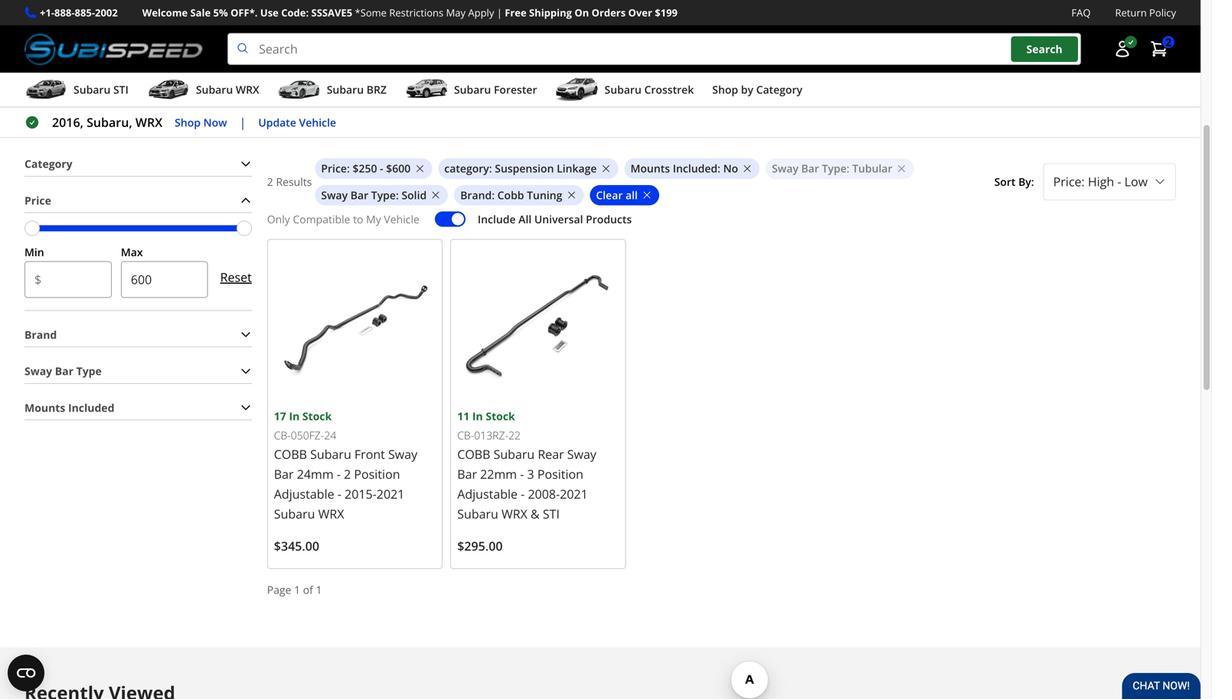 Task type: locate. For each thing, give the bounding box(es) containing it.
0 horizontal spatial front
[[354, 446, 385, 463]]

category up brand : cobb tuning
[[444, 161, 489, 176]]

mounts for mounts included
[[25, 401, 65, 415]]

type for solid
[[371, 188, 396, 202]]

update vehicle
[[258, 115, 336, 130]]

position
[[354, 466, 400, 483], [537, 466, 583, 483]]

0 horizontal spatial stock
[[302, 409, 332, 424]]

cb- down 17
[[274, 429, 291, 443]]

a subaru sti thumbnail image image
[[25, 78, 67, 101]]

1 horizontal spatial cb-
[[457, 429, 474, 443]]

fog lights image
[[753, 10, 884, 66]]

mounts
[[631, 161, 670, 176], [25, 401, 65, 415]]

2021 for 2015-
[[377, 486, 405, 503]]

1 horizontal spatial cobb
[[457, 446, 490, 463]]

vehicle down solid
[[384, 212, 419, 226]]

turbos button
[[25, 9, 158, 103]]

sway inside 11 in stock cb-013rz-22 cobb subaru rear sway bar 22mm - 3 position adjustable  - 2008-2021 subaru wrx & sti
[[567, 446, 596, 463]]

search button
[[1011, 36, 1078, 62]]

0 horizontal spatial 2
[[267, 174, 273, 189]]

0 vertical spatial sti
[[113, 82, 129, 97]]

050fz-
[[291, 429, 324, 443]]

min
[[25, 245, 44, 260]]

bar up the to
[[350, 188, 368, 202]]

page
[[267, 583, 291, 598]]

cobb subaru rear sway bar 22mm - 3 position adjustable  - 2008-2021 subaru wrx & sti image
[[457, 246, 619, 408]]

fuel injectors button
[[170, 9, 303, 103]]

2021 inside 17 in stock cb-050fz-24 cobb subaru front sway bar 24mm - 2 position adjustable - 2015-2021 subaru wrx
[[377, 486, 405, 503]]

vehicle down subaru brz dropdown button
[[299, 115, 336, 130]]

cb- inside 11 in stock cb-013rz-22 cobb subaru rear sway bar 22mm - 3 position adjustable  - 2008-2021 subaru wrx & sti
[[457, 429, 474, 443]]

linkage
[[557, 161, 597, 176]]

subaru up $345.00 at the left of the page
[[274, 506, 315, 523]]

on
[[575, 6, 589, 20]]

2021
[[377, 486, 405, 503], [560, 486, 588, 503]]

0 horizontal spatial 1
[[294, 583, 300, 598]]

front lips button
[[461, 9, 594, 103]]

welcome
[[142, 6, 188, 20]]

only
[[267, 212, 290, 226]]

0 horizontal spatial &
[[383, 72, 390, 86]]

2 stock from the left
[[486, 409, 515, 424]]

wrx inside 11 in stock cb-013rz-22 cobb subaru rear sway bar 22mm - 3 position adjustable  - 2008-2021 subaru wrx & sti
[[502, 506, 527, 523]]

included
[[673, 161, 718, 176], [68, 401, 114, 415]]

Min text field
[[25, 261, 112, 298]]

rear
[[538, 446, 564, 463]]

mounts up all in the right of the page
[[631, 161, 670, 176]]

fuel injectors image
[[171, 10, 302, 66]]

manifolds
[[650, 88, 696, 102]]

update vehicle button
[[258, 114, 336, 131]]

category : suspension linkage
[[444, 161, 597, 176]]

front
[[504, 72, 530, 86], [354, 446, 385, 463]]

1 horizontal spatial brand
[[460, 188, 492, 202]]

adjustable down the 22mm
[[457, 486, 518, 503]]

shop left "by"
[[712, 82, 738, 97]]

2 horizontal spatial 2
[[1165, 35, 1171, 49]]

included down sway bar type
[[68, 401, 114, 415]]

1 horizontal spatial type
[[371, 188, 396, 202]]

sway inside dropdown button
[[25, 364, 52, 379]]

position for 2015-
[[354, 466, 400, 483]]

bar for sway bar type
[[55, 364, 73, 379]]

1 horizontal spatial front
[[504, 72, 530, 86]]

1 vertical spatial mounts
[[25, 401, 65, 415]]

2 for 2 results
[[267, 174, 273, 189]]

lights
[[814, 72, 842, 86]]

brand
[[460, 188, 492, 202], [25, 328, 57, 342]]

sssave5
[[311, 6, 352, 20]]

only compatible to my vehicle
[[267, 212, 419, 226]]

1 vertical spatial vehicle
[[384, 212, 419, 226]]

1 horizontal spatial included
[[673, 161, 718, 176]]

spoilers & wings image
[[316, 10, 448, 66]]

cobb
[[274, 446, 307, 463], [457, 446, 490, 463]]

type
[[822, 161, 847, 176], [371, 188, 396, 202], [76, 364, 102, 379]]

sti down 2008-
[[543, 506, 560, 523]]

shop by category
[[712, 82, 802, 97]]

1 vertical spatial 2
[[267, 174, 273, 189]]

sti
[[113, 82, 129, 97], [543, 506, 560, 523]]

0 horizontal spatial adjustable
[[274, 486, 334, 503]]

search input field
[[227, 33, 1081, 65]]

in right 11
[[472, 409, 483, 424]]

| right now in the top of the page
[[239, 114, 246, 131]]

17
[[274, 409, 286, 424]]

& inside 11 in stock cb-013rz-22 cobb subaru rear sway bar 22mm - 3 position adjustable  - 2008-2021 subaru wrx & sti
[[531, 506, 540, 523]]

2 up 2015-
[[344, 466, 351, 483]]

1 stock from the left
[[302, 409, 332, 424]]

wrx inside 17 in stock cb-050fz-24 cobb subaru front sway bar 24mm - 2 position adjustable - 2015-2021 subaru wrx
[[318, 506, 344, 523]]

1 horizontal spatial |
[[497, 6, 502, 20]]

2 2021 from the left
[[560, 486, 588, 503]]

return policy
[[1115, 6, 1176, 20]]

max
[[121, 245, 143, 260]]

in
[[289, 409, 300, 424], [472, 409, 483, 424]]

orders
[[592, 6, 626, 20]]

front lips image
[[462, 10, 593, 66]]

0 horizontal spatial category
[[25, 157, 72, 171]]

in for cobb subaru front sway bar 24mm - 2 position adjustable - 2015-2021 subaru wrx
[[289, 409, 300, 424]]

2
[[1165, 35, 1171, 49], [267, 174, 273, 189], [344, 466, 351, 483]]

& down 2008-
[[531, 506, 540, 523]]

2 cb- from the left
[[457, 429, 474, 443]]

category up price
[[25, 157, 72, 171]]

cobb inside 11 in stock cb-013rz-22 cobb subaru rear sway bar 22mm - 3 position adjustable  - 2008-2021 subaru wrx & sti
[[457, 446, 490, 463]]

0 vertical spatial shop
[[712, 82, 738, 97]]

in inside 17 in stock cb-050fz-24 cobb subaru front sway bar 24mm - 2 position adjustable - 2015-2021 subaru wrx
[[289, 409, 300, 424]]

exhaust headers and manifolds button
[[606, 9, 740, 103]]

front inside 17 in stock cb-050fz-24 cobb subaru front sway bar 24mm - 2 position adjustable - 2015-2021 subaru wrx
[[354, 446, 385, 463]]

0 vertical spatial brand
[[460, 188, 492, 202]]

adjustable down the 24mm
[[274, 486, 334, 503]]

1 horizontal spatial position
[[537, 466, 583, 483]]

1 horizontal spatial category
[[444, 161, 489, 176]]

stock inside 11 in stock cb-013rz-22 cobb subaru rear sway bar 22mm - 3 position adjustable  - 2008-2021 subaru wrx & sti
[[486, 409, 515, 424]]

1 horizontal spatial stock
[[486, 409, 515, 424]]

stock for rear
[[486, 409, 515, 424]]

1 in from the left
[[289, 409, 300, 424]]

1 right of
[[316, 583, 322, 598]]

bar inside dropdown button
[[55, 364, 73, 379]]

cobb down the 013rz-
[[457, 446, 490, 463]]

2 horizontal spatial type
[[822, 161, 847, 176]]

in right 17
[[289, 409, 300, 424]]

a subaru brz thumbnail image image
[[278, 78, 321, 101]]

cobb
[[497, 188, 524, 202]]

0 horizontal spatial cobb
[[274, 446, 307, 463]]

brand inside dropdown button
[[25, 328, 57, 342]]

maximum slider
[[236, 221, 252, 236]]

sway bar type : tubular
[[772, 161, 892, 176]]

shop inside shop by category dropdown button
[[712, 82, 738, 97]]

1 horizontal spatial in
[[472, 409, 483, 424]]

shop for shop by category
[[712, 82, 738, 97]]

category for category
[[25, 157, 72, 171]]

2 vertical spatial type
[[76, 364, 102, 379]]

type up my
[[371, 188, 396, 202]]

exhaust headers and manifolds image
[[607, 10, 739, 66]]

wheels
[[947, 72, 981, 86]]

1 horizontal spatial adjustable
[[457, 486, 518, 503]]

subaru forester
[[454, 82, 537, 97]]

2 adjustable from the left
[[457, 486, 518, 503]]

intercoolers image
[[1044, 10, 1175, 66]]

category for category : suspension linkage
[[444, 161, 489, 176]]

2021 inside 11 in stock cb-013rz-22 cobb subaru rear sway bar 22mm - 3 position adjustable  - 2008-2021 subaru wrx & sti
[[560, 486, 588, 503]]

1 position from the left
[[354, 466, 400, 483]]

position up 2015-
[[354, 466, 400, 483]]

included inside dropdown button
[[68, 401, 114, 415]]

1 2021 from the left
[[377, 486, 405, 503]]

position down rear
[[537, 466, 583, 483]]

page 1 of 1
[[267, 583, 322, 598]]

013rz-
[[474, 429, 508, 443]]

fog lights button
[[752, 9, 885, 103]]

24mm
[[297, 466, 334, 483]]

2 left results
[[267, 174, 273, 189]]

sti inside 11 in stock cb-013rz-22 cobb subaru rear sway bar 22mm - 3 position adjustable  - 2008-2021 subaru wrx & sti
[[543, 506, 560, 523]]

bar up mounts included
[[55, 364, 73, 379]]

cb- inside 17 in stock cb-050fz-24 cobb subaru front sway bar 24mm - 2 position adjustable - 2015-2021 subaru wrx
[[274, 429, 291, 443]]

type up mounts included
[[76, 364, 102, 379]]

1 horizontal spatial 2021
[[560, 486, 588, 503]]

sway for sway bar type : tubular
[[772, 161, 798, 176]]

- right the 24mm
[[337, 466, 341, 483]]

1 horizontal spatial 2
[[344, 466, 351, 483]]

front up 2015-
[[354, 446, 385, 463]]

0 vertical spatial included
[[673, 161, 718, 176]]

update
[[258, 115, 296, 130]]

0 horizontal spatial vehicle
[[299, 115, 336, 130]]

brand up include
[[460, 188, 492, 202]]

0 horizontal spatial cb-
[[274, 429, 291, 443]]

2 vertical spatial 2
[[344, 466, 351, 483]]

1 cb- from the left
[[274, 429, 291, 443]]

2 cobb from the left
[[457, 446, 490, 463]]

price
[[25, 193, 51, 208]]

0 horizontal spatial sti
[[113, 82, 129, 97]]

1 horizontal spatial mounts
[[631, 161, 670, 176]]

2 inside 17 in stock cb-050fz-24 cobb subaru front sway bar 24mm - 2 position adjustable - 2015-2021 subaru wrx
[[344, 466, 351, 483]]

open widget image
[[8, 655, 44, 692]]

sway for sway bar type : solid
[[321, 188, 348, 202]]

brz
[[367, 82, 387, 97]]

included left no
[[673, 161, 718, 176]]

cb-
[[274, 429, 291, 443], [457, 429, 474, 443]]

cobb inside 17 in stock cb-050fz-24 cobb subaru front sway bar 24mm - 2 position adjustable - 2015-2021 subaru wrx
[[274, 446, 307, 463]]

0 vertical spatial front
[[504, 72, 530, 86]]

subaru down 22
[[494, 446, 535, 463]]

results
[[276, 174, 312, 189]]

1 left of
[[294, 583, 300, 598]]

stock up the 013rz-
[[486, 409, 515, 424]]

forester
[[494, 82, 537, 97]]

clear all
[[596, 188, 638, 202]]

0 horizontal spatial 2021
[[377, 486, 405, 503]]

subaru wrx button
[[147, 76, 259, 107]]

brand for brand
[[25, 328, 57, 342]]

885-
[[75, 6, 95, 20]]

0 horizontal spatial mounts
[[25, 401, 65, 415]]

shop now
[[175, 115, 227, 130]]

wheels image
[[898, 10, 1030, 66]]

1 horizontal spatial sti
[[543, 506, 560, 523]]

2002
[[95, 6, 118, 20]]

stock up 050fz-
[[302, 409, 332, 424]]

cobb down 050fz-
[[274, 446, 307, 463]]

11
[[457, 409, 470, 424]]

cb- for cobb subaru rear sway bar 22mm - 3 position adjustable  - 2008-2021 subaru wrx & sti
[[457, 429, 474, 443]]

:
[[489, 161, 492, 176], [718, 161, 720, 176], [847, 161, 850, 176], [396, 188, 399, 202], [492, 188, 495, 202]]

sway inside 17 in stock cb-050fz-24 cobb subaru front sway bar 24mm - 2 position adjustable - 2015-2021 subaru wrx
[[388, 446, 417, 463]]

category inside dropdown button
[[25, 157, 72, 171]]

category button
[[25, 152, 252, 176]]

0 horizontal spatial type
[[76, 364, 102, 379]]

brand up sway bar type
[[25, 328, 57, 342]]

a subaru wrx thumbnail image image
[[147, 78, 190, 101]]

position for 2008-
[[537, 466, 583, 483]]

front left "lips"
[[504, 72, 530, 86]]

in for cobb subaru rear sway bar 22mm - 3 position adjustable  - 2008-2021 subaru wrx & sti
[[472, 409, 483, 424]]

subaru brz button
[[278, 76, 387, 107]]

stock inside 17 in stock cb-050fz-24 cobb subaru front sway bar 24mm - 2 position adjustable - 2015-2021 subaru wrx
[[302, 409, 332, 424]]

wrx down the 22mm
[[502, 506, 527, 523]]

: up brand : cobb tuning
[[489, 161, 492, 176]]

|
[[497, 6, 502, 20], [239, 114, 246, 131]]

0 horizontal spatial position
[[354, 466, 400, 483]]

products
[[586, 212, 632, 226]]

vehicle
[[299, 115, 336, 130], [384, 212, 419, 226]]

1 vertical spatial &
[[531, 506, 540, 523]]

2 in from the left
[[472, 409, 483, 424]]

shop left now in the top of the page
[[175, 115, 201, 130]]

wrx right the fuel
[[236, 82, 259, 97]]

0 horizontal spatial |
[[239, 114, 246, 131]]

adjustable inside 17 in stock cb-050fz-24 cobb subaru front sway bar 24mm - 2 position adjustable - 2015-2021 subaru wrx
[[274, 486, 334, 503]]

cb- down 11
[[457, 429, 474, 443]]

1 horizontal spatial vehicle
[[384, 212, 419, 226]]

exhaust headers and manifolds
[[623, 72, 723, 102]]

mounts inside dropdown button
[[25, 401, 65, 415]]

0 horizontal spatial shop
[[175, 115, 201, 130]]

1 vertical spatial included
[[68, 401, 114, 415]]

subaru right a subaru crosstrek thumbnail image
[[605, 82, 642, 97]]

subaru up $295.00
[[457, 506, 498, 523]]

0 vertical spatial 2
[[1165, 35, 1171, 49]]

0 vertical spatial type
[[822, 161, 847, 176]]

1 vertical spatial brand
[[25, 328, 57, 342]]

shop inside 'shop now' link
[[175, 115, 201, 130]]

type left tubular
[[822, 161, 847, 176]]

all
[[626, 188, 638, 202]]

2 inside button
[[1165, 35, 1171, 49]]

mounts down sway bar type
[[25, 401, 65, 415]]

0 vertical spatial &
[[383, 72, 390, 86]]

0 horizontal spatial brand
[[25, 328, 57, 342]]

bar left tubular
[[801, 161, 819, 176]]

2 position from the left
[[537, 466, 583, 483]]

bar inside 11 in stock cb-013rz-22 cobb subaru rear sway bar 22mm - 3 position adjustable  - 2008-2021 subaru wrx & sti
[[457, 466, 477, 483]]

solid
[[402, 188, 427, 202]]

0 vertical spatial mounts
[[631, 161, 670, 176]]

2 down policy
[[1165, 35, 1171, 49]]

1 vertical spatial shop
[[175, 115, 201, 130]]

adjustable inside 11 in stock cb-013rz-22 cobb subaru rear sway bar 22mm - 3 position adjustable  - 2008-2021 subaru wrx & sti
[[457, 486, 518, 503]]

1 1 from the left
[[294, 583, 300, 598]]

: left cobb
[[492, 188, 495, 202]]

shop
[[712, 82, 738, 97], [175, 115, 201, 130]]

position inside 11 in stock cb-013rz-22 cobb subaru rear sway bar 22mm - 3 position adjustable  - 2008-2021 subaru wrx & sti
[[537, 466, 583, 483]]

bar left the 22mm
[[457, 466, 477, 483]]

1 vertical spatial front
[[354, 446, 385, 463]]

1 horizontal spatial 1
[[316, 583, 322, 598]]

fog
[[795, 72, 812, 86]]

& left wings
[[383, 72, 390, 86]]

wrx down the 24mm
[[318, 506, 344, 523]]

wrx inside dropdown button
[[236, 82, 259, 97]]

brand button
[[25, 323, 252, 347]]

1 horizontal spatial shop
[[712, 82, 738, 97]]

- left 3
[[520, 466, 524, 483]]

2 results
[[267, 174, 312, 189]]

reset button
[[220, 259, 252, 296]]

in inside 11 in stock cb-013rz-22 cobb subaru rear sway bar 22mm - 3 position adjustable  - 2008-2021 subaru wrx & sti
[[472, 409, 483, 424]]

0 horizontal spatial included
[[68, 401, 114, 415]]

no
[[723, 161, 738, 176]]

position inside 17 in stock cb-050fz-24 cobb subaru front sway bar 24mm - 2 position adjustable - 2015-2021 subaru wrx
[[354, 466, 400, 483]]

free
[[505, 6, 527, 20]]

adjustable for 22mm
[[457, 486, 518, 503]]

1 horizontal spatial &
[[531, 506, 540, 523]]

*some
[[355, 6, 387, 20]]

1 vertical spatial sti
[[543, 506, 560, 523]]

a subaru forester thumbnail image image
[[405, 78, 448, 101]]

1 vertical spatial |
[[239, 114, 246, 131]]

restrictions
[[389, 6, 444, 20]]

sti right turbos
[[113, 82, 129, 97]]

button image
[[1113, 40, 1132, 58]]

bar left the 24mm
[[274, 466, 294, 483]]

0 vertical spatial vehicle
[[299, 115, 336, 130]]

1 vertical spatial type
[[371, 188, 396, 202]]

wrx
[[236, 82, 259, 97], [135, 114, 162, 131], [318, 506, 344, 523], [502, 506, 527, 523]]

1 adjustable from the left
[[274, 486, 334, 503]]

0 horizontal spatial in
[[289, 409, 300, 424]]

adjustable for 24mm
[[274, 486, 334, 503]]

| left the free
[[497, 6, 502, 20]]

+1-
[[40, 6, 54, 20]]

& inside spoilers & wings button
[[383, 72, 390, 86]]

1 cobb from the left
[[274, 446, 307, 463]]



Task type: describe. For each thing, give the bounding box(es) containing it.
shop for shop now
[[175, 115, 201, 130]]

bar for sway bar type : solid
[[350, 188, 368, 202]]

price button
[[25, 189, 252, 212]]

2021 for 2008-
[[560, 486, 588, 503]]

compatible
[[293, 212, 350, 226]]

now
[[203, 115, 227, 130]]

3
[[527, 466, 534, 483]]

include
[[478, 212, 516, 226]]

subaru left brz
[[327, 82, 364, 97]]

tuning
[[527, 188, 562, 202]]

sti inside dropdown button
[[113, 82, 129, 97]]

2016,
[[52, 114, 83, 131]]

select... image
[[1154, 176, 1166, 188]]

wings
[[393, 72, 421, 86]]

fuel
[[205, 72, 225, 86]]

minimum slider
[[25, 221, 40, 236]]

$199
[[655, 6, 678, 20]]

turbos
[[75, 72, 108, 86]]

brand : cobb tuning
[[460, 188, 562, 202]]

universal
[[534, 212, 583, 226]]

subaru crosstrek button
[[556, 76, 694, 107]]

bar inside 17 in stock cb-050fz-24 cobb subaru front sway bar 24mm - 2 position adjustable - 2015-2021 subaru wrx
[[274, 466, 294, 483]]

22mm
[[480, 466, 517, 483]]

suspension
[[495, 161, 554, 176]]

my
[[366, 212, 381, 226]]

22
[[508, 429, 521, 443]]

Max text field
[[121, 261, 208, 298]]

faq
[[1072, 6, 1091, 20]]

sale
[[190, 6, 211, 20]]

reset
[[220, 269, 252, 285]]

brand for brand : cobb tuning
[[460, 188, 492, 202]]

$250
[[353, 161, 377, 176]]

+1-888-885-2002
[[40, 6, 118, 20]]

2 1 from the left
[[316, 583, 322, 598]]

sort by:
[[994, 174, 1034, 189]]

type for tubular
[[822, 161, 847, 176]]

subaru brz
[[327, 82, 387, 97]]

by:
[[1018, 174, 1034, 189]]

bar for sway bar type : tubular
[[801, 161, 819, 176]]

type inside dropdown button
[[76, 364, 102, 379]]

wrx down a subaru wrx thumbnail image
[[135, 114, 162, 131]]

and
[[705, 72, 723, 86]]

apply
[[468, 6, 494, 20]]

subaru,
[[87, 114, 132, 131]]

sway bar type : solid
[[321, 188, 427, 202]]

2016, subaru, wrx
[[52, 114, 162, 131]]

cobb subaru front sway bar 24mm - 2 position adjustable - 2015-2021 subaru wrx image
[[274, 246, 436, 408]]

2 for 2
[[1165, 35, 1171, 49]]

shop now link
[[175, 114, 227, 131]]

: left tubular
[[847, 161, 850, 176]]

subispeed logo image
[[25, 33, 203, 65]]

+1-888-885-2002 link
[[40, 5, 118, 21]]

17 in stock cb-050fz-24 cobb subaru front sway bar 24mm - 2 position adjustable - 2015-2021 subaru wrx
[[274, 409, 417, 523]]

tubular
[[852, 161, 892, 176]]

$295.00
[[457, 538, 503, 555]]

: left solid
[[396, 188, 399, 202]]

subaru sti button
[[25, 76, 129, 107]]

exhaust
[[623, 72, 660, 86]]

2008-
[[528, 486, 560, 503]]

a subaru crosstrek thumbnail image image
[[556, 78, 598, 101]]

turbos image
[[25, 10, 157, 66]]

- right $250
[[380, 161, 383, 176]]

use
[[260, 6, 279, 20]]

price:
[[321, 161, 350, 176]]

intercoolers button
[[1043, 9, 1176, 103]]

vehicle inside button
[[299, 115, 336, 130]]

spoilers & wings button
[[315, 9, 449, 103]]

front lips
[[504, 72, 551, 86]]

sort
[[994, 174, 1016, 189]]

- left 2008-
[[521, 486, 525, 503]]

shipping
[[529, 6, 572, 20]]

mounts for mounts included : no
[[631, 161, 670, 176]]

fog lights
[[795, 72, 842, 86]]

subaru forester button
[[405, 76, 537, 107]]

2015-
[[345, 486, 377, 503]]

return
[[1115, 6, 1147, 20]]

mounts included
[[25, 401, 114, 415]]

by
[[741, 82, 753, 97]]

wheels button
[[897, 9, 1031, 103]]

subaru up now in the top of the page
[[196, 82, 233, 97]]

0 vertical spatial |
[[497, 6, 502, 20]]

cobb for 22mm
[[457, 446, 490, 463]]

- left 2015-
[[337, 486, 341, 503]]

policy
[[1149, 6, 1176, 20]]

headers
[[663, 72, 703, 86]]

Select... button
[[1043, 164, 1176, 201]]

cobb for 24mm
[[274, 446, 307, 463]]

all
[[519, 212, 532, 226]]

subaru up 2016, subaru, wrx
[[74, 82, 111, 97]]

included for mounts included : no
[[673, 161, 718, 176]]

spoilers
[[343, 72, 380, 86]]

clear
[[596, 188, 623, 202]]

front inside front lips button
[[504, 72, 530, 86]]

subaru left forester
[[454, 82, 491, 97]]

injectors
[[227, 72, 268, 86]]

sway bar type button
[[25, 360, 252, 383]]

return policy link
[[1115, 5, 1176, 21]]

included for mounts included
[[68, 401, 114, 415]]

may
[[446, 6, 466, 20]]

fuel injectors
[[205, 72, 268, 86]]

welcome sale 5% off*. use code: sssave5 *some restrictions may apply | free shipping on orders over $199
[[142, 6, 678, 20]]

stock for front
[[302, 409, 332, 424]]

crosstrek
[[644, 82, 694, 97]]

subaru down 24
[[310, 446, 351, 463]]

of
[[303, 583, 313, 598]]

$345.00
[[274, 538, 319, 555]]

subaru wrx
[[196, 82, 259, 97]]

cb- for cobb subaru front sway bar 24mm - 2 position adjustable - 2015-2021 subaru wrx
[[274, 429, 291, 443]]

11 in stock cb-013rz-22 cobb subaru rear sway bar 22mm - 3 position adjustable  - 2008-2021 subaru wrx & sti
[[457, 409, 596, 523]]

: left no
[[718, 161, 720, 176]]

sway for sway bar type
[[25, 364, 52, 379]]

mounts included : no
[[631, 161, 738, 176]]

faq link
[[1072, 5, 1091, 21]]



Task type: vqa. For each thing, say whether or not it's contained in the screenshot.


